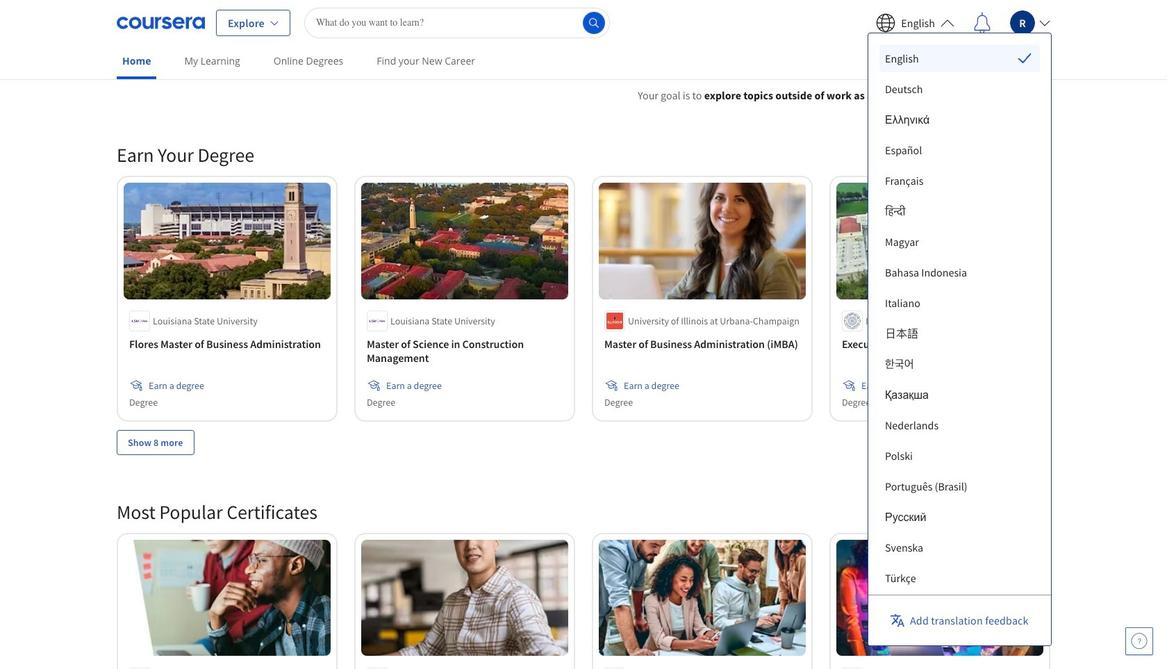 Task type: vqa. For each thing, say whether or not it's contained in the screenshot.
main content
yes



Task type: locate. For each thing, give the bounding box(es) containing it.
main content
[[0, 70, 1167, 669]]

None search field
[[304, 7, 610, 38]]

most popular certificates collection element
[[108, 477, 1059, 669]]

menu
[[880, 44, 1040, 669]]

earn your degree collection element
[[108, 120, 1059, 477]]

help center image
[[1131, 633, 1148, 650]]

radio item
[[880, 44, 1040, 72]]



Task type: describe. For each thing, give the bounding box(es) containing it.
coursera image
[[117, 11, 205, 34]]



